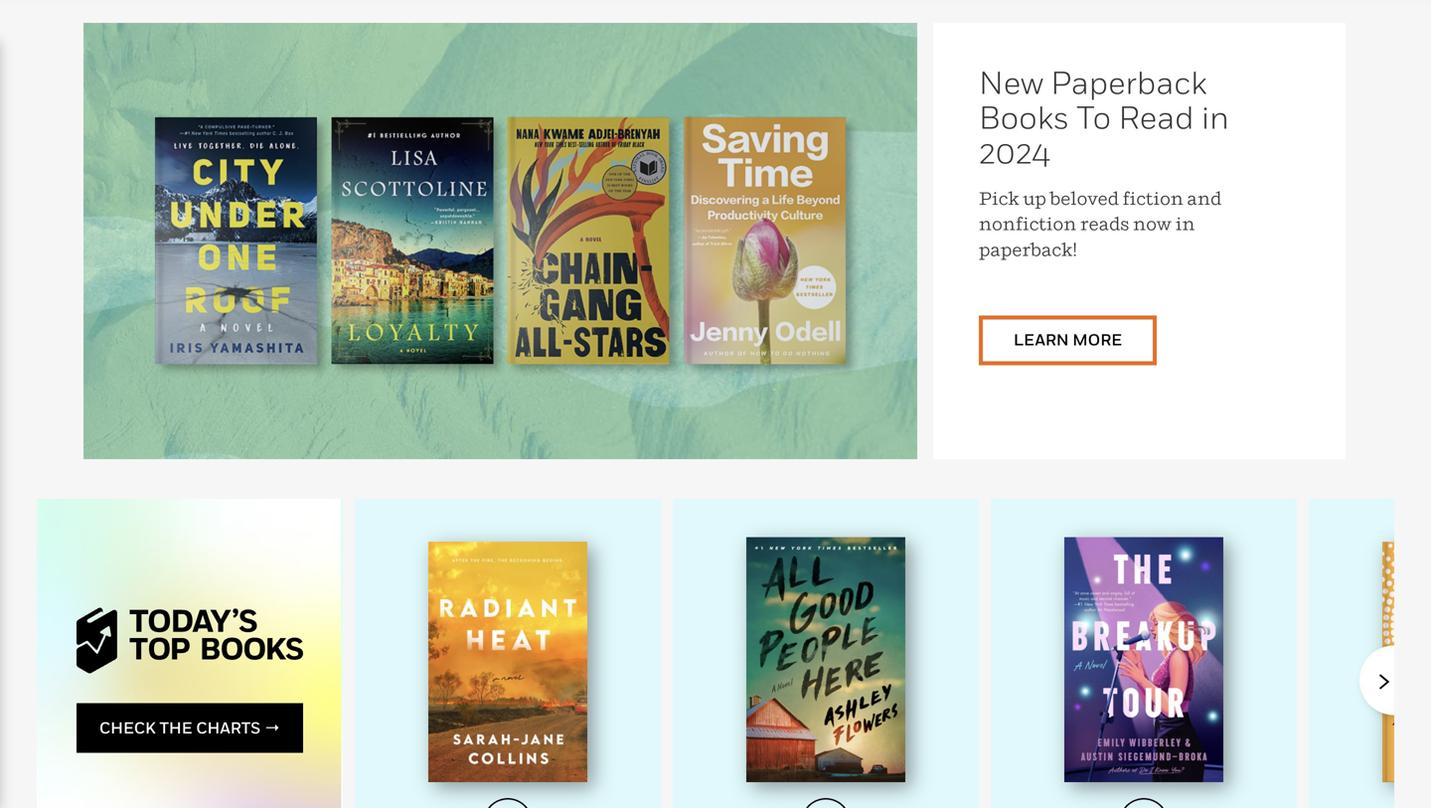 Task type: vqa. For each thing, say whether or not it's contained in the screenshot.
rightmost is
no



Task type: locate. For each thing, give the bounding box(es) containing it.
charts
[[196, 718, 261, 737]]

new paperback books to read in 2024
[[979, 63, 1230, 171]]

to
[[1077, 98, 1112, 136]]

read
[[1119, 98, 1195, 136]]

pick up beloved fiction and nonfiction reads now in paperback!
[[979, 187, 1222, 260]]

book cover image for 2 'image'
[[747, 537, 906, 782]]

2 image
[[801, 798, 851, 808]]

in
[[1202, 98, 1230, 136], [1176, 213, 1196, 234]]

check the charts →
[[99, 718, 280, 737]]

0 horizontal spatial in
[[1176, 213, 1196, 234]]

in right "read"
[[1202, 98, 1230, 136]]

new
[[979, 63, 1044, 101]]

paperback!
[[979, 238, 1077, 260]]

fiction
[[1123, 187, 1184, 209]]

in inside the 'pick up beloved fiction and nonfiction reads now in paperback!'
[[1176, 213, 1196, 234]]

1 image
[[483, 798, 533, 808]]

the
[[160, 718, 192, 737]]

books
[[979, 98, 1070, 136]]

in down and
[[1176, 213, 1196, 234]]

nonfiction
[[979, 213, 1077, 234]]

0 vertical spatial in
[[1202, 98, 1230, 136]]

check the charts → link
[[77, 703, 303, 753]]

book cover image
[[747, 537, 906, 782], [1065, 537, 1224, 782], [429, 542, 588, 782], [1383, 542, 1432, 782]]

beloved
[[1051, 187, 1120, 209]]

more
[[1073, 330, 1123, 349]]

book cover image for 1 image
[[429, 542, 588, 782]]

book cover image for 3 image
[[1065, 537, 1224, 782]]

1 horizontal spatial in
[[1202, 98, 1230, 136]]

1 vertical spatial in
[[1176, 213, 1196, 234]]

check
[[99, 718, 156, 737]]

today's top books image
[[77, 608, 303, 673]]

now
[[1134, 213, 1172, 234]]



Task type: describe. For each thing, give the bounding box(es) containing it.
3 image
[[1120, 798, 1169, 808]]

new paperback books to read in 2024 image
[[84, 23, 918, 459]]

reads
[[1081, 213, 1130, 234]]

pick
[[979, 187, 1020, 209]]

learn more
[[1014, 330, 1123, 349]]

learn more link
[[979, 316, 1157, 365]]

and
[[1188, 187, 1222, 209]]

in inside new paperback books to read in 2024
[[1202, 98, 1230, 136]]

paperback
[[1051, 63, 1208, 101]]

2024
[[979, 133, 1051, 171]]

→
[[265, 718, 280, 737]]

learn
[[1014, 330, 1069, 349]]

up
[[1024, 187, 1047, 209]]



